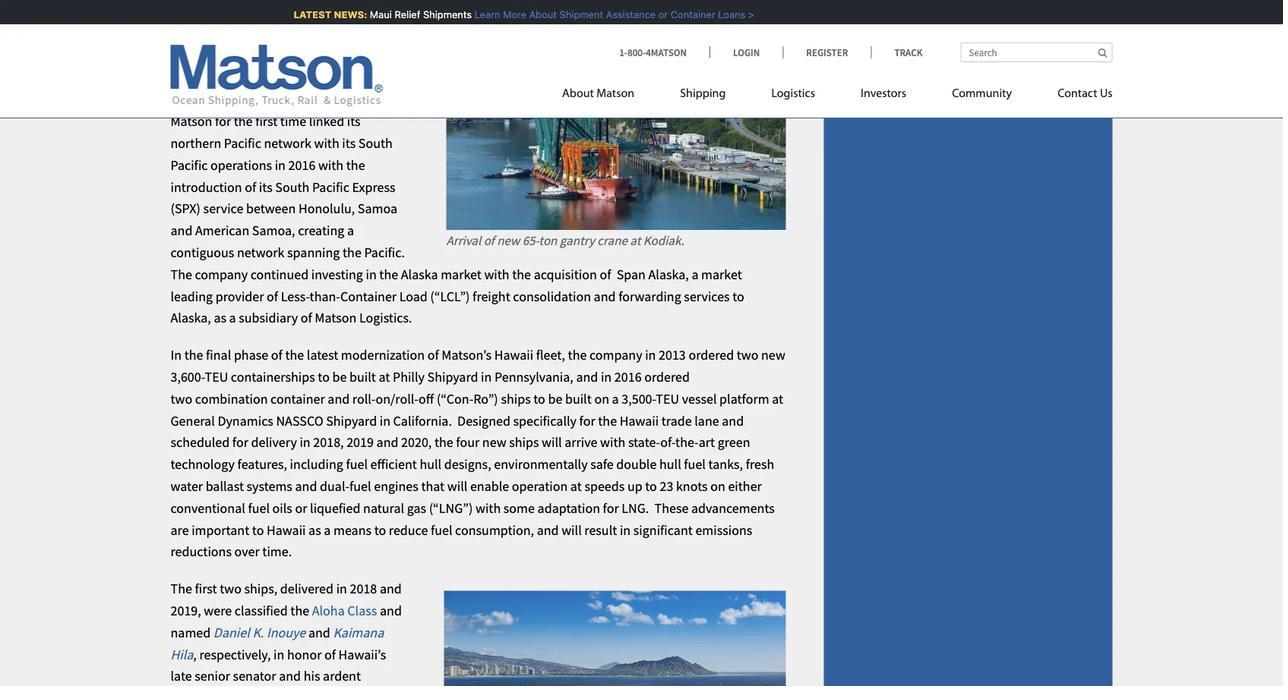Task type: vqa. For each thing, say whether or not it's contained in the screenshot.
LATEST NEWS: Maui Relief Shipments Learn More About Shipment Assistance or Container Loans >
yes



Task type: describe. For each thing, give the bounding box(es) containing it.
1 vertical spatial built
[[565, 391, 592, 408]]

nassco
[[276, 413, 323, 430]]

the first two ships, delivered in 2018 and 2019, were classified the
[[171, 581, 402, 620]]

of up subsidiary
[[267, 288, 278, 305]]

to up specifically
[[534, 391, 545, 408]]

2019,
[[171, 603, 201, 620]]

the up the express
[[346, 157, 365, 174]]

of-
[[660, 435, 676, 452]]

news:
[[328, 9, 362, 20]]

tanks,
[[709, 457, 743, 474]]

emissions
[[696, 522, 753, 539]]

0 vertical spatial on
[[595, 391, 609, 408]]

and down 'acquisition'
[[594, 288, 616, 305]]

us
[[1100, 88, 1113, 100]]

matson inside top menu navigation
[[597, 88, 635, 100]]

in down 'pacific.'
[[366, 266, 377, 283]]

and inside , respectively, in honor of hawaii's late senior senator and his arden
[[279, 669, 301, 686]]

and inside the first two ships, delivered in 2018 and 2019, were classified the
[[380, 581, 402, 598]]

of down less-
[[301, 310, 312, 327]]

1 vertical spatial ships
[[509, 435, 539, 452]]

load
[[399, 288, 428, 305]]

adaptation
[[538, 500, 600, 518]]

investing
[[311, 266, 363, 283]]

and left "roll-"
[[328, 391, 350, 408]]

the right 'in'
[[184, 347, 203, 364]]

login link
[[710, 46, 783, 59]]

american
[[195, 223, 249, 240]]

general
[[171, 413, 215, 430]]

with up freight in the top of the page
[[484, 266, 510, 283]]

the left the 'latest'
[[285, 347, 304, 364]]

at right 'crane'
[[630, 233, 641, 249]]

2 vertical spatial hawaii
[[267, 522, 306, 539]]

late
[[171, 669, 192, 686]]

1 horizontal spatial be
[[548, 391, 563, 408]]

pacific.
[[364, 245, 405, 262]]

register link
[[783, 46, 871, 59]]

("lcl")
[[430, 288, 470, 305]]

and named
[[171, 603, 402, 642]]

0 vertical spatial network
[[264, 135, 311, 152]]

trade
[[662, 413, 692, 430]]

0 vertical spatial ordered
[[689, 347, 734, 364]]

0 vertical spatial hawaii
[[494, 347, 534, 364]]

fuel down 2019
[[346, 457, 368, 474]]

about matson
[[562, 88, 635, 100]]

and down the "adaptation"
[[537, 522, 559, 539]]

2 vertical spatial matson
[[315, 310, 357, 327]]

1 vertical spatial will
[[447, 479, 468, 496]]

fleet,
[[536, 347, 565, 364]]

about matson link
[[562, 80, 657, 111]]

0 vertical spatial will
[[542, 435, 562, 452]]

3,600-
[[171, 369, 205, 386]]

aloha
[[312, 603, 345, 620]]

northern
[[171, 135, 221, 152]]

kaimana hila link
[[171, 625, 384, 664]]

and right pennsylvania,
[[576, 369, 598, 386]]

0 vertical spatial new
[[497, 233, 520, 249]]

2 vertical spatial new
[[482, 435, 507, 452]]

platform
[[720, 391, 769, 408]]

fuel down ("lng")
[[431, 522, 453, 539]]

at up the "adaptation"
[[571, 479, 582, 496]]

with down 'linked'
[[314, 135, 339, 152]]

reductions
[[171, 544, 232, 561]]

2016 inside in the final phase of the latest modernization of matson's hawaii fleet, the company in 2013 ordered two new 3,600-teu containerships to be built at philly shipyard in pennsylvania, and in 2016 ordered two combination container and roll-on/roll-off ("con-ro") ships to be built on a 3,500-teu vessel platform at general dynamics nassco shipyard in california.  designed specifically for the hawaii trade lane and scheduled for delivery in 2018, 2019 and 2020, the four new ships will arrive with state-of-the-art green technology features, including fuel efficient hull designs, environmentally safe double hull fuel tanks, fresh water ballast systems and dual-fuel engines that will enable operation at speeds up to 23 knots on either conventional fuel oils or liquefied natural gas ("lng") with some adaptation for lng.  these advancements are important to hawaii as a means to reduce fuel consumption, and will result in significant emissions reductions over time.
[[615, 369, 642, 386]]

1 vertical spatial pacific
[[171, 157, 208, 174]]

creating
[[298, 223, 344, 240]]

3,500-
[[622, 391, 656, 408]]

for down speeds
[[603, 500, 619, 518]]

the inside the first two ships, delivered in 2018 and 2019, were classified the
[[171, 581, 192, 598]]

in down on/roll-
[[380, 413, 391, 430]]

register
[[806, 46, 848, 59]]

of inside , respectively, in honor of hawaii's late senior senator and his arden
[[324, 647, 336, 664]]

container
[[271, 391, 325, 408]]

1 hull from the left
[[420, 457, 442, 474]]

0 horizontal spatial teu
[[205, 369, 228, 386]]

community
[[952, 88, 1012, 100]]

liquefied
[[310, 500, 361, 518]]

0 vertical spatial alaska,
[[649, 266, 689, 283]]

consumption,
[[455, 522, 534, 539]]

dual-
[[320, 479, 350, 496]]

forwarding
[[619, 288, 681, 305]]

track link
[[871, 46, 923, 59]]

in
[[171, 347, 182, 364]]

shipment
[[554, 9, 598, 20]]

at right platform
[[772, 391, 784, 408]]

container inside matson for the first time linked its northern pacific network with its south pacific operations in 2016 with the introduction of its south pacific express (spx) service between honolulu, samoa and american samoa, creating a contiguous network spanning the pacific. the company continued investing in the alaska market with the acquisition of  span alaska, a market leading provider of less-than-container load ("lcl") freight consolidation and forwarding services to alaska, as a subsidiary of matson logistics.
[[340, 288, 397, 305]]

2019
[[347, 435, 374, 452]]

hawaii's
[[339, 647, 386, 664]]

contact us
[[1058, 88, 1113, 100]]

k.
[[253, 625, 264, 642]]

to left '23' at the right bottom
[[645, 479, 657, 496]]

learn more about shipment assistance or container loans > link
[[469, 9, 749, 20]]

1 vertical spatial ordered
[[645, 369, 690, 386]]

honolulu,
[[299, 201, 355, 218]]

the inside matson for the first time linked its northern pacific network with its south pacific operations in 2016 with the introduction of its south pacific express (spx) service between honolulu, samoa and american samoa, creating a contiguous network spanning the pacific. the company continued investing in the alaska market with the acquisition of  span alaska, a market leading provider of less-than-container load ("lcl") freight consolidation and forwarding services to alaska, as a subsidiary of matson logistics.
[[171, 266, 192, 283]]

1 horizontal spatial on
[[711, 479, 726, 496]]

to inside matson for the first time linked its northern pacific network with its south pacific operations in 2016 with the introduction of its south pacific express (spx) service between honolulu, samoa and american samoa, creating a contiguous network spanning the pacific. the company continued investing in the alaska market with the acquisition of  span alaska, a market leading provider of less-than-container load ("lcl") freight consolidation and forwarding services to alaska, as a subsidiary of matson logistics.
[[733, 288, 745, 305]]

logistics
[[772, 88, 815, 100]]

1 vertical spatial network
[[237, 245, 285, 262]]

two inside the first two ships, delivered in 2018 and 2019, were classified the
[[220, 581, 242, 598]]

shipping link
[[657, 80, 749, 111]]

ballast
[[206, 479, 244, 496]]

0 vertical spatial container
[[665, 9, 710, 20]]

four
[[456, 435, 480, 452]]

in inside the first two ships, delivered in 2018 and 2019, were classified the
[[336, 581, 347, 598]]

in up "ro")"
[[481, 369, 492, 386]]

as inside matson for the first time linked its northern pacific network with its south pacific operations in 2016 with the introduction of its south pacific express (spx) service between honolulu, samoa and american samoa, creating a contiguous network spanning the pacific. the company continued investing in the alaska market with the acquisition of  span alaska, a market leading provider of less-than-container load ("lcl") freight consolidation and forwarding services to alaska, as a subsidiary of matson logistics.
[[214, 310, 226, 327]]

company inside matson for the first time linked its northern pacific network with its south pacific operations in 2016 with the introduction of its south pacific express (spx) service between honolulu, samoa and american samoa, creating a contiguous network spanning the pacific. the company continued investing in the alaska market with the acquisition of  span alaska, a market leading provider of less-than-container load ("lcl") freight consolidation and forwarding services to alaska, as a subsidiary of matson logistics.
[[195, 266, 248, 283]]

arrival
[[446, 233, 481, 249]]

about inside top menu navigation
[[562, 88, 594, 100]]

important
[[192, 522, 249, 539]]

natural
[[363, 500, 404, 518]]

to up over
[[252, 522, 264, 539]]

or inside in the final phase of the latest modernization of matson's hawaii fleet, the company in 2013 ordered two new 3,600-teu containerships to be built at philly shipyard in pennsylvania, and in 2016 ordered two combination container and roll-on/roll-off ("con-ro") ships to be built on a 3,500-teu vessel platform at general dynamics nassco shipyard in california.  designed specifically for the hawaii trade lane and scheduled for delivery in 2018, 2019 and 2020, the four new ships will arrive with state-of-the-art green technology features, including fuel efficient hull designs, environmentally safe double hull fuel tanks, fresh water ballast systems and dual-fuel engines that will enable operation at speeds up to 23 knots on either conventional fuel oils or liquefied natural gas ("lng") with some adaptation for lng.  these advancements are important to hawaii as a means to reduce fuel consumption, and will result in significant emissions reductions over time.
[[295, 500, 307, 518]]

class
[[348, 603, 377, 620]]

to down the natural
[[374, 522, 386, 539]]

for up arrive
[[579, 413, 595, 430]]

hila
[[171, 647, 193, 664]]

operation
[[512, 479, 568, 496]]

subsidiary
[[239, 310, 298, 327]]

means
[[334, 522, 372, 539]]

aloha class vessel dki loaded with matson containers and diamond head and waikiki in the background. image
[[444, 592, 786, 687]]

loans
[[713, 9, 740, 20]]

and down (spx)
[[171, 223, 193, 240]]

investors link
[[838, 80, 929, 111]]

classified
[[235, 603, 288, 620]]

contact us link
[[1035, 80, 1113, 111]]

65-ton gantry crane arrives by into kodiak. image
[[446, 0, 786, 231]]

and inside and named
[[380, 603, 402, 620]]

features,
[[238, 457, 287, 474]]

up
[[628, 479, 643, 496]]

(spx)
[[171, 201, 201, 218]]

23
[[660, 479, 674, 496]]

water
[[171, 479, 203, 496]]

and up efficient
[[377, 435, 399, 452]]

the-
[[676, 435, 699, 452]]

samoa
[[358, 201, 397, 218]]

in inside , respectively, in honor of hawaii's late senior senator and his arden
[[274, 647, 284, 664]]

a right creating
[[347, 223, 354, 240]]

containerships
[[231, 369, 315, 386]]

the down 'pacific.'
[[379, 266, 398, 283]]

more
[[497, 9, 521, 20]]

2013
[[659, 347, 686, 364]]

, respectively, in honor of hawaii's late senior senator and his arden
[[171, 647, 386, 687]]

fuel up knots
[[684, 457, 706, 474]]

to down the 'latest'
[[318, 369, 330, 386]]

,
[[193, 647, 197, 664]]

final
[[206, 347, 231, 364]]

company inside in the final phase of the latest modernization of matson's hawaii fleet, the company in 2013 ordered two new 3,600-teu containerships to be built at philly shipyard in pennsylvania, and in 2016 ordered two combination container and roll-on/roll-off ("con-ro") ships to be built on a 3,500-teu vessel platform at general dynamics nassco shipyard in california.  designed specifically for the hawaii trade lane and scheduled for delivery in 2018, 2019 and 2020, the four new ships will arrive with state-of-the-art green technology features, including fuel efficient hull designs, environmentally safe double hull fuel tanks, fresh water ballast systems and dual-fuel engines that will enable operation at speeds up to 23 knots on either conventional fuel oils or liquefied natural gas ("lng") with some adaptation for lng.  these advancements are important to hawaii as a means to reduce fuel consumption, and will result in significant emissions reductions over time.
[[590, 347, 643, 364]]

logistics link
[[749, 80, 838, 111]]

operations
[[211, 157, 272, 174]]



Task type: locate. For each thing, give the bounding box(es) containing it.
login
[[733, 46, 760, 59]]

services
[[684, 288, 730, 305]]

0 vertical spatial first
[[255, 113, 278, 130]]

first inside matson for the first time linked its northern pacific network with its south pacific operations in 2016 with the introduction of its south pacific express (spx) service between honolulu, samoa and american samoa, creating a contiguous network spanning the pacific. the company continued investing in the alaska market with the acquisition of  span alaska, a market leading provider of less-than-container load ("lcl") freight consolidation and forwarding services to alaska, as a subsidiary of matson logistics.
[[255, 113, 278, 130]]

1 vertical spatial container
[[340, 288, 397, 305]]

1 horizontal spatial alaska,
[[649, 266, 689, 283]]

None search field
[[961, 43, 1113, 62]]

be
[[332, 369, 347, 386], [548, 391, 563, 408]]

the up the operations on the left top
[[234, 113, 253, 130]]

enable
[[470, 479, 509, 496]]

built up specifically
[[565, 391, 592, 408]]

0 vertical spatial two
[[737, 347, 759, 364]]

fresh
[[746, 457, 775, 474]]

and down 'including'
[[295, 479, 317, 496]]

0 vertical spatial south
[[359, 135, 393, 152]]

the left 'four'
[[435, 435, 453, 452]]

service
[[203, 201, 243, 218]]

0 horizontal spatial on
[[595, 391, 609, 408]]

linked
[[309, 113, 344, 130]]

efficient
[[371, 457, 417, 474]]

0 vertical spatial about
[[524, 9, 551, 20]]

alaska,
[[649, 266, 689, 283], [171, 310, 211, 327]]

first left time
[[255, 113, 278, 130]]

0 horizontal spatial market
[[441, 266, 482, 283]]

container up logistics.
[[340, 288, 397, 305]]

1 vertical spatial matson
[[171, 113, 212, 130]]

first
[[255, 113, 278, 130], [195, 581, 217, 598]]

logistics.
[[359, 310, 412, 327]]

0 horizontal spatial hull
[[420, 457, 442, 474]]

fuel left oils
[[248, 500, 270, 518]]

2 the from the top
[[171, 581, 192, 598]]

1 horizontal spatial pacific
[[224, 135, 261, 152]]

new left "65-"
[[497, 233, 520, 249]]

0 vertical spatial pacific
[[224, 135, 261, 152]]

hawaii down oils
[[267, 522, 306, 539]]

for down dynamics
[[232, 435, 248, 452]]

1 market from the left
[[441, 266, 482, 283]]

lng.
[[622, 500, 649, 518]]

assistance
[[600, 9, 650, 20]]

south
[[359, 135, 393, 152], [275, 179, 310, 196]]

for inside matson for the first time linked its northern pacific network with its south pacific operations in 2016 with the introduction of its south pacific express (spx) service between honolulu, samoa and american samoa, creating a contiguous network spanning the pacific. the company continued investing in the alaska market with the acquisition of  span alaska, a market leading provider of less-than-container load ("lcl") freight consolidation and forwarding services to alaska, as a subsidiary of matson logistics.
[[215, 113, 231, 130]]

investors
[[861, 88, 907, 100]]

1 horizontal spatial about
[[562, 88, 594, 100]]

matson for the first time linked its northern pacific network with its south pacific operations in 2016 with the introduction of its south pacific express (spx) service between honolulu, samoa and american samoa, creating a contiguous network spanning the pacific. the company continued investing in the alaska market with the acquisition of  span alaska, a market leading provider of less-than-container load ("lcl") freight consolidation and forwarding services to alaska, as a subsidiary of matson logistics.
[[171, 113, 745, 327]]

significant
[[634, 522, 693, 539]]

with up honolulu,
[[318, 157, 344, 174]]

be up specifically
[[548, 391, 563, 408]]

vessel
[[682, 391, 717, 408]]

will down specifically
[[542, 435, 562, 452]]

some
[[504, 500, 535, 518]]

teu down final
[[205, 369, 228, 386]]

two inside in the final phase of the latest modernization of matson's hawaii fleet, the company in 2013 ordered two new 3,600-teu containerships to be built at philly shipyard in pennsylvania, and in 2016 ordered two combination container and roll-on/roll-off ("con-ro") ships to be built on a 3,500-teu vessel platform at general dynamics nassco shipyard in california.  designed specifically for the hawaii trade lane and scheduled for delivery in 2018, 2019 and 2020, the four new ships will arrive with state-of-the-art green technology features, including fuel efficient hull designs, environmentally safe double hull fuel tanks, fresh water ballast systems and dual-fuel engines that will enable operation at speeds up to 23 knots on either conventional fuel oils or liquefied natural gas ("lng") with some adaptation for lng.  these advancements are important to hawaii as a means to reduce fuel consumption, and will result in significant emissions reductions over time.
[[737, 347, 759, 364]]

1 vertical spatial hawaii
[[620, 413, 659, 430]]

1 vertical spatial teu
[[656, 391, 679, 408]]

1 vertical spatial new
[[761, 347, 786, 364]]

market up services
[[701, 266, 742, 283]]

hawaii down 3,500-
[[620, 413, 659, 430]]

philly
[[393, 369, 425, 386]]

1 vertical spatial alaska,
[[171, 310, 211, 327]]

market
[[441, 266, 482, 283], [701, 266, 742, 283]]

0 horizontal spatial about
[[524, 9, 551, 20]]

alaska
[[401, 266, 438, 283]]

teu up trade
[[656, 391, 679, 408]]

the up investing
[[343, 245, 362, 262]]

0 horizontal spatial pacific
[[171, 157, 208, 174]]

the
[[171, 266, 192, 283], [171, 581, 192, 598]]

spanning
[[287, 245, 340, 262]]

0 horizontal spatial matson
[[171, 113, 212, 130]]

roll-
[[352, 391, 376, 408]]

1 vertical spatial two
[[220, 581, 242, 598]]

hull down of-
[[660, 457, 681, 474]]

blue matson logo with ocean, shipping, truck, rail and logistics written beneath it. image
[[171, 45, 383, 107]]

lane
[[695, 413, 719, 430]]

1 horizontal spatial shipyard
[[427, 369, 478, 386]]

will up ("lng")
[[447, 479, 468, 496]]

shipyard up ("con-
[[427, 369, 478, 386]]

advancements
[[691, 500, 775, 518]]

and up green
[[722, 413, 744, 430]]

pacific down northern
[[171, 157, 208, 174]]

0 vertical spatial ships
[[501, 391, 531, 408]]

south up the express
[[359, 135, 393, 152]]

1 horizontal spatial market
[[701, 266, 742, 283]]

0 horizontal spatial as
[[214, 310, 226, 327]]

the right fleet,
[[568, 347, 587, 364]]

alaska, down "leading"
[[171, 310, 211, 327]]

search image
[[1098, 47, 1108, 57]]

ships,
[[244, 581, 278, 598]]

in right the operations on the left top
[[275, 157, 286, 174]]

in down nassco
[[300, 435, 311, 452]]

2 market from the left
[[701, 266, 742, 283]]

in down 'lng.'
[[620, 522, 631, 539]]

south up the between
[[275, 179, 310, 196]]

1 horizontal spatial two
[[737, 347, 759, 364]]

a
[[347, 223, 354, 240], [692, 266, 699, 283], [229, 310, 236, 327], [612, 391, 619, 408], [324, 522, 331, 539]]

1 horizontal spatial or
[[653, 9, 662, 20]]

1 vertical spatial as
[[309, 522, 321, 539]]

and right class
[[380, 603, 402, 620]]

1 vertical spatial or
[[295, 500, 307, 518]]

1 horizontal spatial south
[[359, 135, 393, 152]]

Search search field
[[961, 43, 1113, 62]]

off
[[419, 391, 434, 408]]

2 hull from the left
[[660, 457, 681, 474]]

1 horizontal spatial hawaii
[[494, 347, 534, 364]]

senior
[[195, 669, 230, 686]]

and left his
[[279, 669, 301, 686]]

ro")
[[474, 391, 498, 408]]

as down liquefied
[[309, 522, 321, 539]]

ordered right 2013 at right bottom
[[689, 347, 734, 364]]

1 vertical spatial the
[[171, 581, 192, 598]]

specifically
[[513, 413, 577, 430]]

0 vertical spatial matson
[[597, 88, 635, 100]]

of left matson's
[[428, 347, 439, 364]]

as inside in the final phase of the latest modernization of matson's hawaii fleet, the company in 2013 ordered two new 3,600-teu containerships to be built at philly shipyard in pennsylvania, and in 2016 ordered two combination container and roll-on/roll-off ("con-ro") ships to be built on a 3,500-teu vessel platform at general dynamics nassco shipyard in california.  designed specifically for the hawaii trade lane and scheduled for delivery in 2018, 2019 and 2020, the four new ships will arrive with state-of-the-art green technology features, including fuel efficient hull designs, environmentally safe double hull fuel tanks, fresh water ballast systems and dual-fuel engines that will enable operation at speeds up to 23 knots on either conventional fuel oils or liquefied natural gas ("lng") with some adaptation for lng.  these advancements are important to hawaii as a means to reduce fuel consumption, and will result in significant emissions reductions over time.
[[309, 522, 321, 539]]

800-
[[628, 46, 646, 59]]

2016 up 3,500-
[[615, 369, 642, 386]]

0 vertical spatial its
[[347, 113, 361, 130]]

1 vertical spatial first
[[195, 581, 217, 598]]

1 vertical spatial its
[[342, 135, 356, 152]]

as down provider on the left top of page
[[214, 310, 226, 327]]

2 vertical spatial its
[[259, 179, 273, 196]]

market up the '("lcl")'
[[441, 266, 482, 283]]

built
[[350, 369, 376, 386], [565, 391, 592, 408]]

built up "roll-"
[[350, 369, 376, 386]]

aloha class link
[[312, 603, 377, 620]]

to
[[733, 288, 745, 305], [318, 369, 330, 386], [534, 391, 545, 408], [645, 479, 657, 496], [252, 522, 264, 539], [374, 522, 386, 539]]

of right arrival
[[484, 233, 495, 249]]

alaska, up forwarding
[[649, 266, 689, 283]]

on down tanks,
[[711, 479, 726, 496]]

latest
[[288, 9, 326, 20]]

first inside the first two ships, delivered in 2018 and 2019, were classified the
[[195, 581, 217, 598]]

respectively,
[[199, 647, 271, 664]]

ordered down 2013 at right bottom
[[645, 369, 690, 386]]

and right 2018
[[380, 581, 402, 598]]

be down the 'latest'
[[332, 369, 347, 386]]

latest
[[307, 347, 338, 364]]

0 vertical spatial be
[[332, 369, 347, 386]]

in up "with state-"
[[601, 369, 612, 386]]

2 horizontal spatial matson
[[597, 88, 635, 100]]

at down modernization
[[379, 369, 390, 386]]

pacific up honolulu,
[[312, 179, 350, 196]]

1 vertical spatial 2016
[[615, 369, 642, 386]]

1 vertical spatial on
[[711, 479, 726, 496]]

consolidation
[[513, 288, 591, 305]]

modernization
[[341, 347, 425, 364]]

reduce
[[389, 522, 428, 539]]

either
[[728, 479, 762, 496]]

2016 inside matson for the first time linked its northern pacific network with its south pacific operations in 2016 with the introduction of its south pacific express (spx) service between honolulu, samoa and american samoa, creating a contiguous network spanning the pacific. the company continued investing in the alaska market with the acquisition of  span alaska, a market leading provider of less-than-container load ("lcl") freight consolidation and forwarding services to alaska, as a subsidiary of matson logistics.
[[288, 157, 316, 174]]

shipping
[[680, 88, 726, 100]]

0 horizontal spatial shipyard
[[326, 413, 377, 430]]

scheduled
[[171, 435, 230, 452]]

ships up environmentally at the bottom of page
[[509, 435, 539, 452]]

the inside the first two ships, delivered in 2018 and 2019, were classified the
[[291, 603, 309, 620]]

of down the operations on the left top
[[245, 179, 256, 196]]

0 horizontal spatial two
[[220, 581, 242, 598]]

1 horizontal spatial matson
[[315, 310, 357, 327]]

daniel
[[213, 625, 250, 642]]

the down "65-"
[[512, 266, 531, 283]]

arrive
[[565, 435, 598, 452]]

crane
[[598, 233, 628, 249]]

matson up northern
[[171, 113, 212, 130]]

of down 'crane'
[[600, 266, 611, 283]]

pacific up the operations on the left top
[[224, 135, 261, 152]]

2 vertical spatial pacific
[[312, 179, 350, 196]]

1 horizontal spatial as
[[309, 522, 321, 539]]

network down samoa,
[[237, 245, 285, 262]]

latest news: maui relief shipments learn more about shipment assistance or container loans >
[[288, 9, 749, 20]]

pacific
[[224, 135, 261, 152], [171, 157, 208, 174], [312, 179, 350, 196]]

maui
[[364, 9, 386, 20]]

1 vertical spatial about
[[562, 88, 594, 100]]

a down provider on the left top of page
[[229, 310, 236, 327]]

4matson
[[646, 46, 687, 59]]

0 horizontal spatial 2016
[[288, 157, 316, 174]]

2020,
[[401, 435, 432, 452]]

1 vertical spatial be
[[548, 391, 563, 408]]

shipyard up 2019
[[326, 413, 377, 430]]

1 horizontal spatial first
[[255, 113, 278, 130]]

1 vertical spatial south
[[275, 179, 310, 196]]

1 vertical spatial shipyard
[[326, 413, 377, 430]]

a down liquefied
[[324, 522, 331, 539]]

0 vertical spatial shipyard
[[427, 369, 478, 386]]

0 horizontal spatial company
[[195, 266, 248, 283]]

conventional
[[171, 500, 245, 518]]

in the final phase of the latest modernization of matson's hawaii fleet, the company in 2013 ordered two new 3,600-teu containerships to be built at philly shipyard in pennsylvania, and in 2016 ordered two combination container and roll-on/roll-off ("con-ro") ships to be built on a 3,500-teu vessel platform at general dynamics nassco shipyard in california.  designed specifically for the hawaii trade lane and scheduled for delivery in 2018, 2019 and 2020, the four new ships will arrive with state-of-the-art green technology features, including fuel efficient hull designs, environmentally safe double hull fuel tanks, fresh water ballast systems and dual-fuel engines that will enable operation at speeds up to 23 knots on either conventional fuel oils or liquefied natural gas ("lng") with some adaptation for lng.  these advancements are important to hawaii as a means to reduce fuel consumption, and will result in significant emissions reductions over time.
[[171, 347, 786, 561]]

ships down pennsylvania,
[[501, 391, 531, 408]]

fuel
[[346, 457, 368, 474], [684, 457, 706, 474], [350, 479, 371, 496], [248, 500, 270, 518], [431, 522, 453, 539]]

delivery
[[251, 435, 297, 452]]

two combination
[[171, 391, 268, 408]]

0 horizontal spatial first
[[195, 581, 217, 598]]

in down daniel k. inouye and at bottom left
[[274, 647, 284, 664]]

1 vertical spatial company
[[590, 347, 643, 364]]

its right 'linked'
[[347, 113, 361, 130]]

fuel up the natural
[[350, 479, 371, 496]]

delivered
[[280, 581, 334, 598]]

1 the from the top
[[171, 266, 192, 283]]

0 vertical spatial 2016
[[288, 157, 316, 174]]

of up containerships
[[271, 347, 283, 364]]

0 vertical spatial company
[[195, 266, 248, 283]]

aloha class
[[312, 603, 377, 620]]

0 horizontal spatial container
[[340, 288, 397, 305]]

on left 3,500-
[[595, 391, 609, 408]]

a up services
[[692, 266, 699, 283]]

2018
[[350, 581, 377, 598]]

0 horizontal spatial hawaii
[[267, 522, 306, 539]]

systems
[[247, 479, 292, 496]]

technology
[[171, 457, 235, 474]]

ton
[[539, 233, 557, 249]]

0 horizontal spatial or
[[295, 500, 307, 518]]

1 horizontal spatial container
[[665, 9, 710, 20]]

0 vertical spatial or
[[653, 9, 662, 20]]

its down 'linked'
[[342, 135, 356, 152]]

in left 2013 at right bottom
[[645, 347, 656, 364]]

shipments
[[418, 9, 466, 20]]

2 horizontal spatial hawaii
[[620, 413, 659, 430]]

0 horizontal spatial be
[[332, 369, 347, 386]]

0 horizontal spatial south
[[275, 179, 310, 196]]

0 vertical spatial built
[[350, 369, 376, 386]]

kodiak.
[[643, 233, 684, 249]]

in left 2018
[[336, 581, 347, 598]]

knots
[[676, 479, 708, 496]]

the up "leading"
[[171, 266, 192, 283]]

hull up that
[[420, 457, 442, 474]]

with inside in the final phase of the latest modernization of matson's hawaii fleet, the company in 2013 ordered two new 3,600-teu containerships to be built at philly shipyard in pennsylvania, and in 2016 ordered two combination container and roll-on/roll-off ("con-ro") ships to be built on a 3,500-teu vessel platform at general dynamics nassco shipyard in california.  designed specifically for the hawaii trade lane and scheduled for delivery in 2018, 2019 and 2020, the four new ships will arrive with state-of-the-art green technology features, including fuel efficient hull designs, environmentally safe double hull fuel tanks, fresh water ballast systems and dual-fuel engines that will enable operation at speeds up to 23 knots on either conventional fuel oils or liquefied natural gas ("lng") with some adaptation for lng.  these advancements are important to hawaii as a means to reduce fuel consumption, and will result in significant emissions reductions over time.
[[476, 500, 501, 518]]

1 horizontal spatial teu
[[656, 391, 679, 408]]

double
[[617, 457, 657, 474]]

matson down than-
[[315, 310, 357, 327]]

a left 3,500-
[[612, 391, 619, 408]]

new up platform
[[761, 347, 786, 364]]

0 vertical spatial teu
[[205, 369, 228, 386]]

("con-
[[437, 391, 474, 408]]

kaimana hila
[[171, 625, 384, 664]]

1 horizontal spatial 2016
[[615, 369, 642, 386]]

honor
[[287, 647, 322, 664]]

are
[[171, 522, 189, 539]]

0 vertical spatial as
[[214, 310, 226, 327]]

1 horizontal spatial built
[[565, 391, 592, 408]]

1 horizontal spatial company
[[590, 347, 643, 364]]

the up "with state-"
[[598, 413, 617, 430]]

0 horizontal spatial built
[[350, 369, 376, 386]]

and down aloha
[[308, 625, 330, 642]]

container
[[665, 9, 710, 20], [340, 288, 397, 305]]

company up provider on the left top of page
[[195, 266, 248, 283]]

2 horizontal spatial pacific
[[312, 179, 350, 196]]

to right services
[[733, 288, 745, 305]]

than-
[[310, 288, 340, 305]]

1 horizontal spatial hull
[[660, 457, 681, 474]]

2 vertical spatial will
[[562, 522, 582, 539]]

network
[[264, 135, 311, 152], [237, 245, 285, 262]]

top menu navigation
[[562, 80, 1113, 111]]

time
[[280, 113, 306, 130]]

of right honor
[[324, 647, 336, 664]]

samoa,
[[252, 223, 295, 240]]

0 horizontal spatial alaska,
[[171, 310, 211, 327]]

0 vertical spatial the
[[171, 266, 192, 283]]

freight
[[473, 288, 510, 305]]

two up platform
[[737, 347, 759, 364]]

inouye
[[267, 625, 306, 642]]

two up were
[[220, 581, 242, 598]]

express
[[352, 179, 396, 196]]



